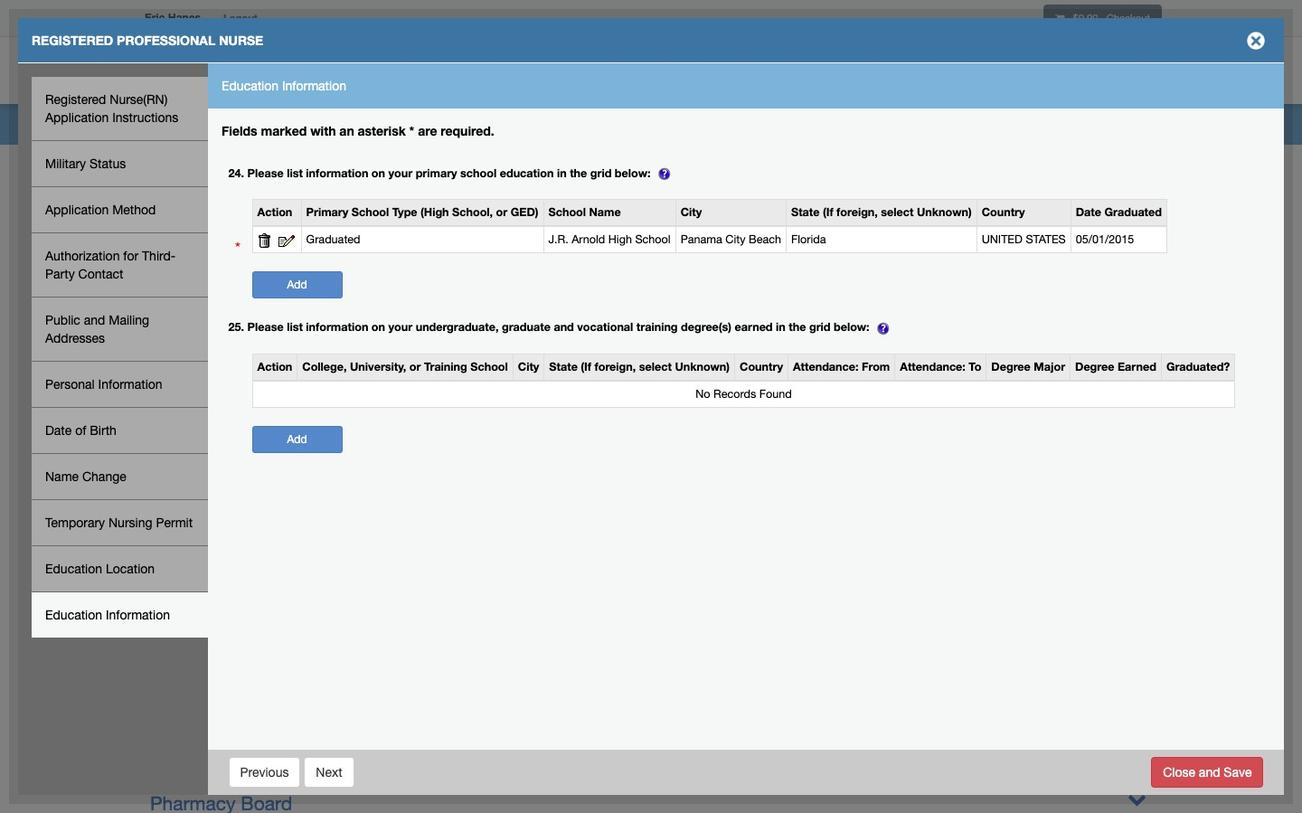 Task type: vqa. For each thing, say whether or not it's contained in the screenshot.
the dental board detective, security, fingerprint & alarm contractor board limited liability company massage therapy board medical board (physician & surgeon & chiropractor) medical corporation
no



Task type: describe. For each thing, give the bounding box(es) containing it.
registered
[[45, 92, 106, 107]]

1 vertical spatial *
[[235, 239, 241, 257]]

0 vertical spatial information
[[282, 79, 346, 93]]

with
[[311, 123, 336, 138]]

fields marked with an asterisk * are required.
[[222, 123, 495, 138]]

2 vertical spatial education
[[45, 608, 102, 622]]

illinois department of financial and professional regulation image
[[136, 41, 548, 99]]

detective,
[[150, 384, 235, 405]]

0 vertical spatial nursing
[[109, 516, 152, 530]]

registered professional nurse
[[32, 33, 263, 48]]

school left 'type'
[[352, 206, 389, 219]]

birth
[[90, 423, 117, 438]]

of
[[75, 423, 86, 438]]

architecture board link
[[150, 264, 309, 286]]

graduate
[[502, 320, 551, 334]]

mailing
[[109, 313, 149, 328]]

surgeon
[[388, 473, 459, 495]]

(if inside 24. please list information on your primary school education in the grid below: element
[[823, 206, 834, 219]]

1 start link from the top
[[141, 607, 168, 622]]

school right high
[[635, 233, 671, 247]]

my account link
[[932, 41, 1033, 104]]

action for college, university, or training school
[[257, 360, 293, 374]]

degree major
[[992, 360, 1066, 374]]

degree for degree earned
[[1076, 360, 1115, 374]]

1 horizontal spatial and
[[554, 320, 574, 334]]

no records found
[[696, 387, 792, 401]]

personal information
[[45, 377, 163, 392]]

0 vertical spatial in
[[557, 166, 567, 180]]

medical board (physician & surgeon & chiropractor) link
[[150, 473, 593, 495]]

application method
[[45, 203, 156, 217]]

limited
[[150, 413, 213, 435]]

corporation
[[222, 503, 324, 525]]

add button for college,
[[252, 426, 343, 453]]

1 vertical spatial education information
[[45, 608, 170, 622]]

graduated?
[[1167, 360, 1231, 374]]

0 vertical spatial education
[[222, 79, 279, 93]]

lpn
[[320, 533, 357, 555]]

please for 25.
[[247, 320, 284, 334]]

states
[[1026, 233, 1066, 247]]

united
[[982, 233, 1023, 247]]

add button for primary
[[252, 272, 343, 299]]

asterisk
[[358, 123, 406, 138]]

earned
[[735, 320, 773, 334]]

list for 25.
[[287, 320, 303, 334]]

1 vertical spatial city
[[726, 233, 746, 247]]

massage therapy board link
[[150, 443, 358, 465]]

are
[[418, 123, 437, 138]]

0 vertical spatial below:
[[615, 166, 651, 180]]

united states
[[982, 233, 1066, 247]]

0 vertical spatial *
[[409, 123, 415, 138]]

professional
[[117, 33, 216, 48]]

and inside public and mailing addresses
[[84, 313, 105, 328]]

fields
[[222, 123, 258, 138]]

shopping cart image
[[1056, 14, 1065, 24]]

chevron down image for accounting board
[[1128, 232, 1147, 251]]

4 chevron down image from the top
[[1128, 790, 1147, 809]]

24. please list information on your primary school education in the grid below:
[[228, 166, 657, 180]]

state (if foreign, select unknown) inside 24. please list information on your primary school education in the grid below: element
[[792, 206, 972, 219]]

accounting board link
[[150, 232, 1147, 256]]

1 vertical spatial below:
[[834, 320, 870, 334]]

method
[[112, 203, 156, 217]]

authorization for third- party contact
[[45, 249, 176, 281]]

major
[[1034, 360, 1066, 374]]

collection
[[150, 294, 235, 316]]

chiropractor)
[[481, 473, 593, 495]]

select inside 24. please list information on your primary school education in the grid below: element
[[882, 206, 914, 219]]

25. please list information on your undergraduate, graduate and vocational training degree(s) earned in the grid below:
[[228, 320, 876, 334]]

esthetics
[[338, 324, 416, 346]]

country inside 25. please list information on your undergraduate, graduate and vocational training degree(s) earned in the grid below: element
[[740, 360, 783, 374]]

instructions
[[112, 110, 178, 125]]

party
[[45, 267, 75, 281]]

0 horizontal spatial grid
[[591, 166, 612, 180]]

date graduated
[[1076, 206, 1163, 219]]

for
[[123, 249, 139, 263]]

1 horizontal spatial education information
[[222, 79, 346, 93]]

1 vertical spatial therapy
[[268, 763, 337, 784]]

military status
[[45, 157, 126, 171]]

(rn,
[[278, 533, 315, 555]]

earned
[[1118, 360, 1157, 374]]

chevron down image for occupational therapy board
[[1128, 760, 1147, 779]]

online services link
[[1033, 41, 1167, 104]]

start for second the start link from the bottom
[[141, 607, 168, 622]]

select inside 25. please list information on your undergraduate, graduate and vocational training degree(s) earned in the grid below: element
[[639, 360, 672, 374]]

state inside 25. please list information on your undergraduate, graduate and vocational training degree(s) earned in the grid below: element
[[550, 360, 578, 374]]

primary
[[306, 206, 349, 219]]

dental board link
[[150, 351, 1147, 375]]

1 vertical spatial name
[[45, 470, 79, 484]]

dental
[[150, 354, 205, 375]]

attendance: for attendance: from
[[793, 360, 859, 374]]

chevron down image for dental board
[[1128, 351, 1147, 370]]

& right lpn on the bottom of the page
[[362, 533, 374, 555]]

high
[[609, 233, 632, 247]]

military
[[45, 157, 86, 171]]

company
[[288, 413, 370, 435]]

medical corporation link
[[150, 503, 324, 525]]

school inside 25. please list information on your undergraduate, graduate and vocational training degree(s) earned in the grid below: element
[[471, 360, 508, 374]]

services
[[1089, 66, 1141, 79]]

florida
[[792, 233, 826, 247]]

degree(s)
[[681, 320, 732, 334]]

arnold
[[572, 233, 606, 247]]

1 horizontal spatial city
[[681, 206, 702, 219]]

barber, cosmetology, esthetics & nail technology board link
[[150, 324, 630, 346]]

massage
[[150, 443, 227, 465]]

date for date of birth
[[45, 423, 72, 438]]

$0.00
[[1073, 12, 1099, 24]]

name change
[[45, 470, 126, 484]]

permit
[[156, 516, 193, 530]]

registered nurse(rn) application instructions
[[45, 92, 178, 125]]

vocational
[[577, 320, 634, 334]]

unknown) inside 24. please list information on your primary school education in the grid below: element
[[917, 206, 972, 219]]

or inside 25. please list information on your undergraduate, graduate and vocational training degree(s) earned in the grid below: element
[[410, 360, 421, 374]]

contact
[[78, 267, 123, 281]]

eric hanes
[[145, 11, 201, 24]]

personal
[[45, 377, 95, 392]]

status
[[90, 157, 126, 171]]



Task type: locate. For each thing, give the bounding box(es) containing it.
add
[[287, 279, 307, 292], [287, 433, 307, 446]]

action up delete this row icon
[[257, 206, 293, 219]]

0 vertical spatial therapy
[[233, 443, 302, 465]]

education up fields
[[222, 79, 279, 93]]

j.r.
[[549, 233, 569, 247]]

1 medical from the top
[[150, 473, 217, 495]]

school,
[[452, 206, 493, 219]]

1 horizontal spatial select
[[882, 206, 914, 219]]

& down 'college, university, or training school'
[[416, 384, 428, 405]]

1 horizontal spatial grid
[[810, 320, 831, 334]]

contractor
[[488, 384, 579, 405]]

list down 'marked'
[[287, 166, 303, 180]]

action
[[257, 206, 293, 219], [257, 360, 293, 374]]

2 start link from the top
[[141, 635, 168, 650]]

to
[[969, 360, 982, 374]]

change
[[82, 470, 126, 484]]

0 vertical spatial state
[[792, 206, 820, 219]]

date for date graduated
[[1076, 206, 1102, 219]]

school name
[[549, 206, 621, 219]]

add for college,
[[287, 433, 307, 446]]

barber,
[[150, 324, 211, 346]]

list
[[287, 166, 303, 180], [287, 320, 303, 334]]

state up 'contractor'
[[550, 360, 578, 374]]

edit this row image
[[278, 235, 296, 247]]

nurse
[[219, 33, 263, 48]]

1 vertical spatial in
[[776, 320, 786, 334]]

nail
[[439, 324, 471, 346]]

attendance: for attendance: to
[[900, 360, 966, 374]]

your for primary
[[389, 166, 413, 180]]

0 horizontal spatial *
[[235, 239, 241, 257]]

state up 'florida'
[[792, 206, 820, 219]]

information for primary
[[306, 166, 369, 180]]

0 vertical spatial or
[[496, 206, 508, 219]]

date of birth
[[45, 423, 117, 438]]

temporary
[[45, 516, 105, 530]]

foreign, inside 24. please list information on your primary school education in the grid below: element
[[837, 206, 878, 219]]

0 horizontal spatial state (if foreign, select unknown)
[[550, 360, 730, 374]]

start link
[[141, 607, 168, 622], [141, 635, 168, 650]]

3 chevron down image from the top
[[1128, 760, 1147, 779]]

attendance:
[[793, 360, 859, 374], [900, 360, 966, 374]]

1 add button from the top
[[252, 272, 343, 299]]

degree for degree major
[[992, 360, 1031, 374]]

1 vertical spatial action
[[257, 360, 293, 374]]

found
[[760, 387, 792, 401]]

please down agency
[[247, 320, 284, 334]]

home link
[[871, 41, 932, 104]]

0 vertical spatial add button
[[252, 272, 343, 299]]

1 vertical spatial nursing
[[150, 533, 216, 555]]

school up j.r.
[[549, 206, 586, 219]]

detective, security, fingerprint & alarm contractor board limited liability company massage therapy board medical board (physician & surgeon & chiropractor) medical corporation
[[150, 384, 635, 525]]

1 your from the top
[[389, 166, 413, 180]]

action up security,
[[257, 360, 293, 374]]

public
[[45, 313, 80, 328]]

online services
[[1047, 66, 1144, 79]]

education down temporary
[[45, 562, 102, 576]]

state (if foreign, select unknown)
[[792, 206, 972, 219], [550, 360, 730, 374]]

attendance: left to on the top right
[[900, 360, 966, 374]]

* left delete this row icon
[[235, 239, 241, 257]]

0 horizontal spatial attendance:
[[793, 360, 859, 374]]

1 start from the top
[[141, 607, 168, 622]]

public and mailing addresses
[[45, 313, 149, 346]]

occupational therapy board
[[150, 763, 394, 784]]

0 vertical spatial city
[[681, 206, 702, 219]]

education information up 'marked'
[[222, 79, 346, 93]]

2 chevron down image from the top
[[1128, 351, 1147, 370]]

1 attendance: from the left
[[793, 360, 859, 374]]

2 vertical spatial information
[[106, 608, 170, 622]]

& left surgeon
[[370, 473, 382, 495]]

1 vertical spatial information
[[306, 320, 369, 334]]

0 vertical spatial application
[[45, 110, 109, 125]]

0 horizontal spatial foreign,
[[595, 360, 636, 374]]

undergraduate,
[[416, 320, 499, 334]]

list down agency
[[287, 320, 303, 334]]

your left primary
[[389, 166, 413, 180]]

hanes
[[168, 11, 201, 24]]

country up united
[[982, 206, 1026, 219]]

0 vertical spatial date
[[1076, 206, 1102, 219]]

alarm
[[433, 384, 482, 405]]

information down dental
[[98, 377, 163, 392]]

and
[[84, 313, 105, 328], [554, 320, 574, 334]]

1 information from the top
[[306, 166, 369, 180]]

name left change at the bottom
[[45, 470, 79, 484]]

None button
[[228, 757, 301, 788], [304, 757, 354, 788], [1152, 757, 1264, 788], [228, 757, 301, 788], [304, 757, 354, 788], [1152, 757, 1264, 788]]

1 vertical spatial add button
[[252, 426, 343, 453]]

please right 24.
[[247, 166, 284, 180]]

0 vertical spatial information
[[306, 166, 369, 180]]

(physician
[[279, 473, 365, 495]]

1 vertical spatial please
[[247, 320, 284, 334]]

2 information from the top
[[306, 320, 369, 334]]

0 horizontal spatial education information
[[45, 608, 170, 622]]

0 vertical spatial education information
[[222, 79, 346, 93]]

registered
[[32, 33, 113, 48]]

0 horizontal spatial or
[[410, 360, 421, 374]]

1 horizontal spatial attendance:
[[900, 360, 966, 374]]

date left of
[[45, 423, 72, 438]]

1 horizontal spatial or
[[496, 206, 508, 219]]

on up university,
[[372, 320, 385, 334]]

your for undergraduate,
[[389, 320, 413, 334]]

below: left you can add more than one entry to this grid. image
[[615, 166, 651, 180]]

0 horizontal spatial and
[[84, 313, 105, 328]]

0 vertical spatial action
[[257, 206, 293, 219]]

state (if foreign, select unknown) inside 25. please list information on your undergraduate, graduate and vocational training degree(s) earned in the grid below: element
[[550, 360, 730, 374]]

panama
[[681, 233, 723, 247]]

or
[[496, 206, 508, 219], [410, 360, 421, 374]]

2 start from the top
[[141, 635, 168, 650]]

you can add more than one entry to this grid. if more than one major per degree, separate each by a comma. examples of degrees earned: b.s., m.a. or m.b.a. image
[[876, 321, 891, 335]]

unknown) inside 25. please list information on your undergraduate, graduate and vocational training degree(s) earned in the grid below: element
[[675, 360, 730, 374]]

25.
[[228, 320, 244, 334]]

city inside 25. please list information on your undergraduate, graduate and vocational training degree(s) earned in the grid below: element
[[518, 360, 540, 374]]

temporary nursing permit
[[45, 516, 193, 530]]

*
[[409, 123, 415, 138], [235, 239, 241, 257]]

action inside 25. please list information on your undergraduate, graduate and vocational training degree(s) earned in the grid below: element
[[257, 360, 293, 374]]

foreign, inside 25. please list information on your undergraduate, graduate and vocational training degree(s) earned in the grid below: element
[[595, 360, 636, 374]]

0 horizontal spatial degree
[[992, 360, 1031, 374]]

your up 'college, university, or training school'
[[389, 320, 413, 334]]

0 vertical spatial list
[[287, 166, 303, 180]]

(if down vocational
[[581, 360, 592, 374]]

0 vertical spatial select
[[882, 206, 914, 219]]

* left 'are'
[[409, 123, 415, 138]]

below:
[[615, 166, 651, 180], [834, 320, 870, 334]]

state inside 24. please list information on your primary school education in the grid below: element
[[792, 206, 820, 219]]

close window image
[[1242, 26, 1271, 55]]

0 horizontal spatial the
[[570, 166, 587, 180]]

information down the location
[[106, 608, 170, 622]]

0 horizontal spatial in
[[557, 166, 567, 180]]

2 your from the top
[[389, 320, 413, 334]]

2 list from the top
[[287, 320, 303, 334]]

information up with
[[282, 79, 346, 93]]

(if inside 25. please list information on your undergraduate, graduate and vocational training degree(s) earned in the grid below: element
[[581, 360, 592, 374]]

please for 24.
[[247, 166, 284, 180]]

add button
[[252, 272, 343, 299], [252, 426, 343, 453]]

state (if foreign, select unknown) down the training
[[550, 360, 730, 374]]

name inside 24. please list information on your primary school education in the grid below: element
[[589, 206, 621, 219]]

1 horizontal spatial country
[[982, 206, 1026, 219]]

graduated down primary
[[306, 233, 361, 247]]

chevron down image inside occupational therapy board link
[[1128, 760, 1147, 779]]

1 horizontal spatial (if
[[823, 206, 834, 219]]

0 vertical spatial foreign,
[[837, 206, 878, 219]]

on
[[372, 166, 385, 180], [372, 320, 385, 334]]

1 add from the top
[[287, 279, 307, 292]]

& left nail
[[421, 324, 433, 346]]

0 vertical spatial start link
[[141, 607, 168, 622]]

0 vertical spatial country
[[982, 206, 1026, 219]]

1 horizontal spatial the
[[789, 320, 807, 334]]

1 vertical spatial country
[[740, 360, 783, 374]]

0 horizontal spatial graduated
[[306, 233, 361, 247]]

1 horizontal spatial unknown)
[[917, 206, 972, 219]]

technology
[[476, 324, 573, 346]]

collection agency board link
[[150, 294, 361, 316]]

(if up 'florida'
[[823, 206, 834, 219]]

in right earned
[[776, 320, 786, 334]]

1 vertical spatial (if
[[581, 360, 592, 374]]

1 vertical spatial on
[[372, 320, 385, 334]]

grid up school name
[[591, 166, 612, 180]]

information up college,
[[306, 320, 369, 334]]

date up 05/01/2015
[[1076, 206, 1102, 219]]

and up addresses
[[84, 313, 105, 328]]

1 vertical spatial or
[[410, 360, 421, 374]]

school
[[352, 206, 389, 219], [549, 206, 586, 219], [635, 233, 671, 247], [471, 360, 508, 374]]

degree right to on the top right
[[992, 360, 1031, 374]]

1 vertical spatial medical
[[150, 503, 217, 525]]

grid up attendance: from at the right top
[[810, 320, 831, 334]]

location
[[106, 562, 155, 576]]

0 vertical spatial name
[[589, 206, 621, 219]]

1 vertical spatial the
[[789, 320, 807, 334]]

action inside 24. please list information on your primary school education in the grid below: element
[[257, 206, 293, 219]]

1 horizontal spatial date
[[1076, 206, 1102, 219]]

the right earned
[[789, 320, 807, 334]]

application inside registered nurse(rn) application instructions
[[45, 110, 109, 125]]

delete this row image
[[257, 234, 272, 248]]

degree left earned
[[1076, 360, 1115, 374]]

0 vertical spatial on
[[372, 166, 385, 180]]

1 vertical spatial list
[[287, 320, 303, 334]]

chevron down image
[[1128, 232, 1147, 251], [1128, 351, 1147, 370], [1128, 760, 1147, 779], [1128, 790, 1147, 809]]

school up 'alarm' on the top of the page
[[471, 360, 508, 374]]

addresses
[[45, 331, 105, 346]]

country
[[982, 206, 1026, 219], [740, 360, 783, 374]]

1 vertical spatial date
[[45, 423, 72, 438]]

2 action from the top
[[257, 360, 293, 374]]

0 vertical spatial graduated
[[1105, 206, 1163, 219]]

0 horizontal spatial name
[[45, 470, 79, 484]]

0 horizontal spatial date
[[45, 423, 72, 438]]

from
[[862, 360, 891, 374]]

state (if foreign, select unknown) up 'florida'
[[792, 206, 972, 219]]

start for first the start link from the bottom
[[141, 635, 168, 650]]

2 on from the top
[[372, 320, 385, 334]]

1 vertical spatial graduated
[[306, 233, 361, 247]]

attendance: to
[[900, 360, 982, 374]]

application down registered
[[45, 110, 109, 125]]

24. please list information on your primary school education in the grid below: element
[[252, 199, 1168, 254]]

fingerprint
[[319, 384, 411, 405]]

0 vertical spatial (if
[[823, 206, 834, 219]]

add button down edit this row image
[[252, 272, 343, 299]]

1 on from the top
[[372, 166, 385, 180]]

occupational
[[150, 763, 263, 784]]

country up found
[[740, 360, 783, 374]]

05/01/2015
[[1076, 233, 1135, 247]]

accounting
[[150, 234, 247, 256]]

education location
[[45, 562, 155, 576]]

information for undergraduate,
[[306, 320, 369, 334]]

information up primary
[[306, 166, 369, 180]]

city up 'contractor'
[[518, 360, 540, 374]]

chevron down image inside dental board link
[[1128, 351, 1147, 370]]

or inside 24. please list information on your primary school education in the grid below: element
[[496, 206, 508, 219]]

1 vertical spatial grid
[[810, 320, 831, 334]]

city left "beach"
[[726, 233, 746, 247]]

name up j.r. arnold high school
[[589, 206, 621, 219]]

1 horizontal spatial name
[[589, 206, 621, 219]]

name
[[589, 206, 621, 219], [45, 470, 79, 484]]

0 vertical spatial unknown)
[[917, 206, 972, 219]]

ged)
[[511, 206, 539, 219]]

on for primary
[[372, 166, 385, 180]]

and right the graduate
[[554, 320, 574, 334]]

0 vertical spatial add
[[287, 279, 307, 292]]

1 application from the top
[[45, 110, 109, 125]]

1 vertical spatial start
[[141, 635, 168, 650]]

1 horizontal spatial below:
[[834, 320, 870, 334]]

dental board
[[150, 354, 261, 375]]

add right liability in the left of the page
[[287, 433, 307, 446]]

1 vertical spatial select
[[639, 360, 672, 374]]

0 horizontal spatial country
[[740, 360, 783, 374]]

0 vertical spatial grid
[[591, 166, 612, 180]]

0 horizontal spatial below:
[[615, 166, 651, 180]]

1 horizontal spatial state
[[792, 206, 820, 219]]

0 horizontal spatial state
[[550, 360, 578, 374]]

1 action from the top
[[257, 206, 293, 219]]

2 application from the top
[[45, 203, 109, 217]]

add button down security,
[[252, 426, 343, 453]]

2 add from the top
[[287, 433, 307, 446]]

degree earned
[[1076, 360, 1157, 374]]

0 vertical spatial medical
[[150, 473, 217, 495]]

0 vertical spatial the
[[570, 166, 587, 180]]

1 vertical spatial state
[[550, 360, 578, 374]]

0 horizontal spatial (if
[[581, 360, 592, 374]]

education down education location
[[45, 608, 102, 622]]

1 horizontal spatial graduated
[[1105, 206, 1163, 219]]

in right education
[[557, 166, 567, 180]]

2 degree from the left
[[1076, 360, 1115, 374]]

in
[[557, 166, 567, 180], [776, 320, 786, 334]]

1 degree from the left
[[992, 360, 1031, 374]]

account
[[966, 66, 1018, 79]]

on down asterisk
[[372, 166, 385, 180]]

required.
[[441, 123, 495, 138]]

1 list from the top
[[287, 166, 303, 180]]

1 vertical spatial unknown)
[[675, 360, 730, 374]]

1 chevron down image from the top
[[1128, 232, 1147, 251]]

checkout
[[1107, 12, 1151, 24]]

no
[[696, 387, 711, 401]]

attendance: left from
[[793, 360, 859, 374]]

2 vertical spatial city
[[518, 360, 540, 374]]

city up panama
[[681, 206, 702, 219]]

2 add button from the top
[[252, 426, 343, 453]]

date
[[1076, 206, 1102, 219], [45, 423, 72, 438]]

you can add more than one entry to this grid. image
[[657, 167, 672, 181]]

therapy inside detective, security, fingerprint & alarm contractor board limited liability company massage therapy board medical board (physician & surgeon & chiropractor) medical corporation
[[233, 443, 302, 465]]

application up authorization
[[45, 203, 109, 217]]

1 please from the top
[[247, 166, 284, 180]]

detective, security, fingerprint & alarm contractor board link
[[150, 384, 635, 405]]

1 vertical spatial add
[[287, 433, 307, 446]]

25. please list information on your undergraduate, graduate and vocational training degree(s) earned in the grid below: element
[[252, 354, 1236, 408]]

education
[[500, 166, 554, 180]]

2 attendance: from the left
[[900, 360, 966, 374]]

architecture board collection agency board barber, cosmetology, esthetics & nail technology board
[[150, 264, 630, 346]]

add for primary
[[287, 279, 307, 292]]

1 horizontal spatial *
[[409, 123, 415, 138]]

below: left you can add more than one entry to this grid. if more than one major per degree, separate each by a comma. examples of degrees earned: b.s., m.a. or m.b.a. image on the right top of page
[[834, 320, 870, 334]]

architecture
[[150, 264, 253, 286]]

marked
[[261, 123, 307, 138]]

0 vertical spatial start
[[141, 607, 168, 622]]

1 horizontal spatial state (if foreign, select unknown)
[[792, 206, 972, 219]]

beach
[[749, 233, 782, 247]]

education information down education location
[[45, 608, 170, 622]]

2 please from the top
[[247, 320, 284, 334]]

1 vertical spatial information
[[98, 377, 163, 392]]

add up agency
[[287, 279, 307, 292]]

my
[[946, 66, 963, 79]]

list for 24.
[[287, 166, 303, 180]]

education
[[222, 79, 279, 93], [45, 562, 102, 576], [45, 608, 102, 622]]

panama city beach
[[681, 233, 782, 247]]

or left 'training'
[[410, 360, 421, 374]]

chevron down image inside accounting board link
[[1128, 232, 1147, 251]]

action for primary school type (high school, or ged)
[[257, 206, 293, 219]]

board
[[252, 234, 303, 256], [258, 264, 309, 286], [310, 294, 361, 316], [578, 324, 630, 346], [210, 354, 261, 375], [584, 384, 635, 405], [307, 443, 358, 465], [222, 473, 274, 495], [221, 533, 273, 555], [343, 763, 394, 784]]

graduated up 05/01/2015
[[1105, 206, 1163, 219]]

country inside 24. please list information on your primary school education in the grid below: element
[[982, 206, 1026, 219]]

the up school name
[[570, 166, 587, 180]]

type
[[392, 206, 418, 219]]

nursing left permit
[[109, 516, 152, 530]]

2 medical from the top
[[150, 503, 217, 525]]

0 vertical spatial state (if foreign, select unknown)
[[792, 206, 972, 219]]

1 horizontal spatial degree
[[1076, 360, 1115, 374]]

& right surgeon
[[464, 473, 476, 495]]

or left ged)
[[496, 206, 508, 219]]

1 vertical spatial education
[[45, 562, 102, 576]]

& inside architecture board collection agency board barber, cosmetology, esthetics & nail technology board
[[421, 324, 433, 346]]

nursing down permit
[[150, 533, 216, 555]]

1 vertical spatial your
[[389, 320, 413, 334]]

date inside 24. please list information on your primary school education in the grid below: element
[[1076, 206, 1102, 219]]

1 vertical spatial foreign,
[[595, 360, 636, 374]]

2 horizontal spatial city
[[726, 233, 746, 247]]

on for undergraduate,
[[372, 320, 385, 334]]



